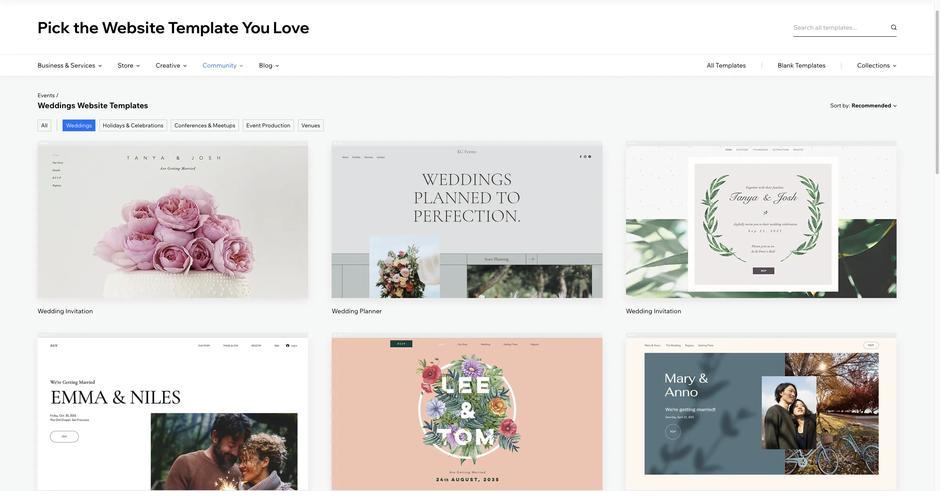 Task type: vqa. For each thing, say whether or not it's contained in the screenshot.
tools on the right bottom of the page
no



Task type: describe. For each thing, give the bounding box(es) containing it.
pick the website template you love
[[38, 17, 309, 37]]

wedding invitation for second wedding invitation group from left
[[626, 308, 681, 315]]

events /
[[38, 92, 59, 99]]

blank templates
[[778, 61, 826, 69]]

categories by subject element
[[38, 55, 279, 76]]

blog
[[259, 61, 273, 69]]

pick
[[38, 17, 70, 37]]

recommended
[[852, 102, 891, 109]]

holidays & celebrations
[[103, 122, 163, 129]]

/
[[56, 92, 59, 99]]

all for all templates
[[707, 61, 714, 69]]

event
[[246, 122, 261, 129]]

all templates
[[707, 61, 746, 69]]

all link
[[38, 120, 51, 131]]

blank
[[778, 61, 794, 69]]

celebrations
[[131, 122, 163, 129]]

weddings website templates - wedding planner image
[[332, 146, 603, 299]]

wedding planner group
[[332, 141, 603, 316]]

events link
[[38, 92, 55, 99]]

love
[[273, 17, 309, 37]]

0 horizontal spatial templates
[[109, 101, 148, 110]]

weddings website templates
[[38, 101, 148, 110]]

wedding for 'wedding planner' group
[[332, 308, 358, 315]]

holidays
[[103, 122, 125, 129]]

all for all
[[41, 122, 48, 129]]

0 vertical spatial website
[[102, 17, 165, 37]]

templates for blank templates
[[795, 61, 826, 69]]

holidays & celebrations link
[[99, 120, 167, 131]]

wedding invitation for 2nd wedding invitation group from right
[[38, 308, 93, 315]]

categories. use the left and right arrow keys to navigate the menu element
[[0, 55, 934, 76]]

by:
[[843, 102, 850, 109]]

events
[[38, 92, 55, 99]]

venues
[[301, 122, 320, 129]]

services
[[70, 61, 95, 69]]

sort by:
[[830, 102, 850, 109]]



Task type: locate. For each thing, give the bounding box(es) containing it.
business
[[38, 61, 64, 69]]

0 vertical spatial weddings
[[38, 101, 75, 110]]

planner
[[360, 308, 382, 315]]

& right holidays
[[126, 122, 130, 129]]

edit button inside 'wedding planner' group
[[449, 201, 486, 220]]

weddings down 'weddings website templates'
[[66, 122, 92, 129]]

templates inside "link"
[[795, 61, 826, 69]]

None search field
[[794, 18, 897, 37]]

1 horizontal spatial &
[[126, 122, 130, 129]]

0 horizontal spatial wedding
[[38, 308, 64, 315]]

1 invitation from the left
[[65, 308, 93, 315]]

1 horizontal spatial invitation
[[654, 308, 681, 315]]

all
[[707, 61, 714, 69], [41, 122, 48, 129]]

website
[[102, 17, 165, 37], [77, 101, 108, 110]]

sort
[[830, 102, 841, 109]]

wedding inside group
[[332, 308, 358, 315]]

production
[[262, 122, 290, 129]]

2 horizontal spatial &
[[208, 122, 212, 129]]

1 vertical spatial website
[[77, 101, 108, 110]]

community
[[203, 61, 237, 69]]

1 wedding invitation group from the left
[[38, 141, 308, 316]]

& for meetups
[[208, 122, 212, 129]]

invitation for second wedding invitation group from left
[[654, 308, 681, 315]]

2 horizontal spatial templates
[[795, 61, 826, 69]]

weddings link
[[62, 120, 95, 131]]

wedding
[[38, 308, 64, 315], [332, 308, 358, 315], [626, 308, 653, 315]]

wedding planner
[[332, 308, 382, 315]]

template
[[168, 17, 239, 37]]

0 horizontal spatial &
[[65, 61, 69, 69]]

conferences
[[174, 122, 207, 129]]

event production
[[246, 122, 290, 129]]

edit inside 'wedding planner' group
[[461, 207, 473, 215]]

0 horizontal spatial wedding invitation
[[38, 308, 93, 315]]

invitation
[[65, 308, 93, 315], [654, 308, 681, 315]]

1 horizontal spatial templates
[[716, 61, 746, 69]]

& inside categories by subject element
[[65, 61, 69, 69]]

wedding for second wedding invitation group from left
[[626, 308, 653, 315]]

2 wedding invitation group from the left
[[626, 141, 897, 316]]

generic categories element
[[707, 55, 897, 76]]

website up weddings "link"
[[77, 101, 108, 110]]

view
[[166, 233, 180, 241], [754, 233, 769, 241], [166, 426, 180, 433], [460, 426, 474, 433], [754, 426, 769, 433]]

1 horizontal spatial all
[[707, 61, 714, 69]]

collections
[[857, 61, 890, 69]]

invitation for 2nd wedding invitation group from right
[[65, 308, 93, 315]]

1 wedding invitation from the left
[[38, 308, 93, 315]]

you
[[242, 17, 270, 37]]

wedding invitation group
[[38, 141, 308, 316], [626, 141, 897, 316]]

wedding for 2nd wedding invitation group from right
[[38, 308, 64, 315]]

weddings for weddings
[[66, 122, 92, 129]]

1 vertical spatial weddings
[[66, 122, 92, 129]]

1 horizontal spatial wedding
[[332, 308, 358, 315]]

view button
[[154, 228, 192, 247], [743, 228, 780, 247], [154, 420, 192, 439], [449, 420, 486, 439], [743, 420, 780, 439]]

creative
[[156, 61, 180, 69]]

& left services
[[65, 61, 69, 69]]

1 wedding from the left
[[38, 308, 64, 315]]

edit button
[[154, 201, 192, 220], [449, 201, 486, 220], [743, 201, 780, 220], [154, 394, 192, 412], [449, 394, 486, 412], [743, 394, 780, 412]]

0 horizontal spatial wedding invitation group
[[38, 141, 308, 316]]

wedding invitation
[[38, 308, 93, 315], [626, 308, 681, 315]]

Search search field
[[794, 18, 897, 37]]

3 wedding from the left
[[626, 308, 653, 315]]

& left meetups
[[208, 122, 212, 129]]

0 horizontal spatial invitation
[[65, 308, 93, 315]]

templates for all templates
[[716, 61, 746, 69]]

0 vertical spatial all
[[707, 61, 714, 69]]

& for services
[[65, 61, 69, 69]]

&
[[65, 61, 69, 69], [126, 122, 130, 129], [208, 122, 212, 129]]

1 vertical spatial all
[[41, 122, 48, 129]]

weddings
[[38, 101, 75, 110], [66, 122, 92, 129]]

weddings website templates - wedding invitation image
[[38, 146, 308, 299], [626, 146, 897, 299], [38, 338, 308, 491], [332, 338, 603, 491], [626, 338, 897, 491]]

the
[[73, 17, 99, 37]]

2 horizontal spatial wedding
[[626, 308, 653, 315]]

templates
[[716, 61, 746, 69], [795, 61, 826, 69], [109, 101, 148, 110]]

venues link
[[298, 120, 324, 131]]

& for celebrations
[[126, 122, 130, 129]]

2 wedding from the left
[[332, 308, 358, 315]]

1 horizontal spatial wedding invitation group
[[626, 141, 897, 316]]

meetups
[[213, 122, 235, 129]]

website up store
[[102, 17, 165, 37]]

all inside generic categories 'element'
[[707, 61, 714, 69]]

store
[[118, 61, 133, 69]]

blank templates link
[[778, 55, 826, 76]]

conferences & meetups link
[[171, 120, 239, 131]]

1 horizontal spatial wedding invitation
[[626, 308, 681, 315]]

2 invitation from the left
[[654, 308, 681, 315]]

event production link
[[243, 120, 294, 131]]

weddings for weddings website templates
[[38, 101, 75, 110]]

2 wedding invitation from the left
[[626, 308, 681, 315]]

edit
[[167, 207, 179, 215], [461, 207, 473, 215], [756, 207, 767, 215], [167, 399, 179, 407], [461, 399, 473, 407], [756, 399, 767, 407]]

weddings down '/'
[[38, 101, 75, 110]]

weddings inside "link"
[[66, 122, 92, 129]]

0 horizontal spatial all
[[41, 122, 48, 129]]

business & services
[[38, 61, 95, 69]]

conferences & meetups
[[174, 122, 235, 129]]

all templates link
[[707, 55, 746, 76]]



